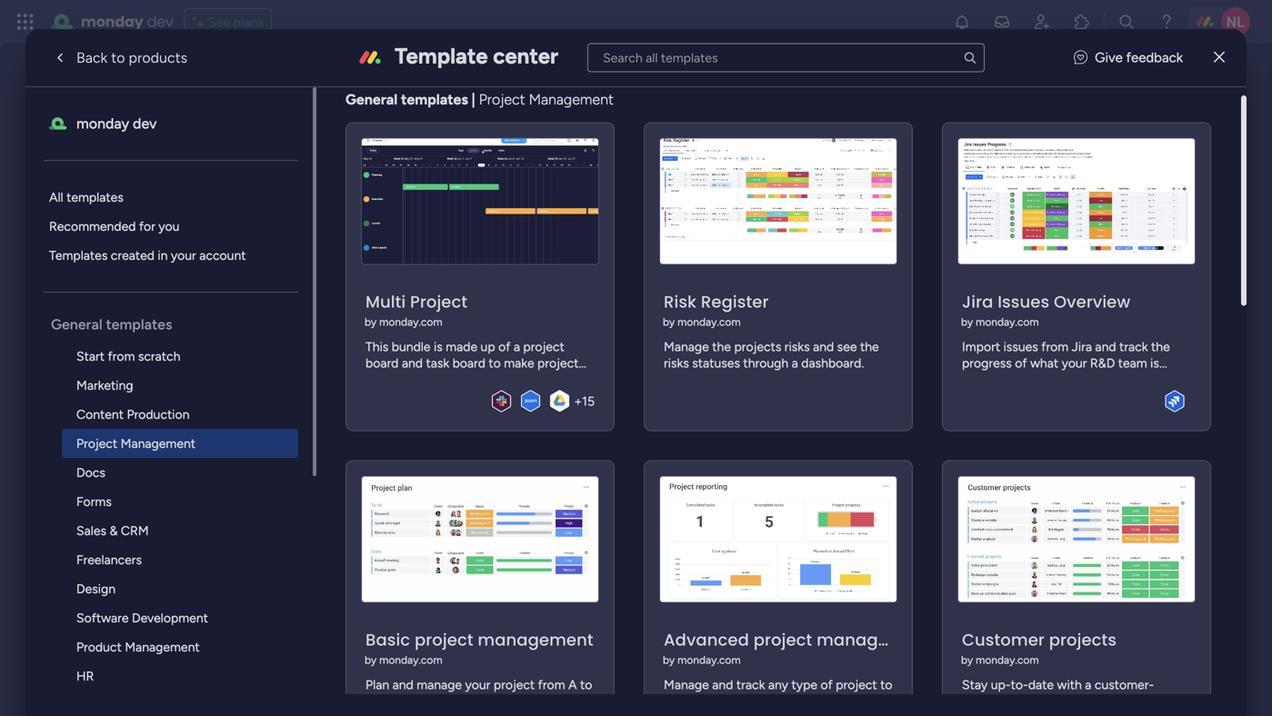 Task type: vqa. For each thing, say whether or not it's contained in the screenshot.
caret down image
no



Task type: describe. For each thing, give the bounding box(es) containing it.
up-
[[991, 678, 1011, 693]]

date
[[1029, 678, 1055, 693]]

0 vertical spatial monday dev
[[81, 11, 173, 32]]

2 the from the left
[[861, 339, 880, 355]]

0 vertical spatial risks
[[785, 339, 810, 355]]

back
[[76, 49, 108, 66]]

monday.com inside jira issues overview by monday.com
[[976, 316, 1040, 329]]

stay up-to-date with a customer- centric project management template.
[[963, 678, 1182, 710]]

notifications image
[[954, 13, 972, 31]]

content production
[[76, 407, 190, 423]]

software development
[[76, 611, 208, 626]]

production
[[127, 407, 190, 423]]

close image
[[1215, 51, 1226, 64]]

to for advanced project management
[[881, 678, 893, 693]]

by inside multi project by monday.com
[[365, 316, 377, 329]]

by inside basic project management by monday.com
[[365, 654, 377, 667]]

design
[[76, 582, 116, 597]]

to-
[[1011, 678, 1029, 693]]

any
[[769, 678, 789, 693]]

from inside work management templates element
[[108, 349, 135, 364]]

monday.com inside advanced project management by monday.com
[[678, 654, 741, 667]]

scratch
[[138, 349, 181, 364]]

general templates heading
[[51, 315, 313, 335]]

customer
[[963, 629, 1045, 652]]

your for basic project management
[[465, 678, 491, 693]]

manage for advanced
[[664, 678, 709, 693]]

back to products button
[[36, 40, 202, 76]]

management inside the stay up-to-date with a customer- centric project management template.
[[1050, 694, 1125, 710]]

multi project by monday.com
[[365, 291, 468, 329]]

invite members image
[[1034, 13, 1052, 31]]

all templates
[[49, 190, 124, 205]]

of
[[821, 678, 833, 693]]

advanced project management by monday.com
[[663, 629, 933, 667]]

management for advanced project management
[[817, 629, 933, 652]]

manage the projects risks and see the risks statuses through a dashboard.
[[664, 339, 880, 371]]

0 vertical spatial monday
[[81, 11, 143, 32]]

by inside advanced project management by monday.com
[[663, 654, 675, 667]]

template.
[[1128, 694, 1182, 710]]

to for basic project management
[[580, 678, 593, 693]]

general for general templates | project management
[[346, 91, 398, 108]]

select product image
[[16, 13, 35, 31]]

feedback
[[1127, 49, 1184, 66]]

inbox image
[[994, 13, 1012, 31]]

plan and manage your project from a to z
[[366, 678, 593, 710]]

see
[[209, 14, 231, 30]]

project inside manage and track any type of project to successfully deliver your business goals
[[836, 678, 878, 693]]

project inside plan and manage your project from a to z
[[494, 678, 535, 693]]

work management templates element
[[44, 342, 313, 717]]

project inside basic project management by monday.com
[[415, 629, 474, 652]]

templates
[[49, 248, 108, 263]]

multi
[[366, 291, 406, 314]]

projects inside manage the projects risks and see the risks statuses through a dashboard.
[[735, 339, 782, 355]]

you
[[159, 219, 180, 234]]

templates created in your account
[[49, 248, 246, 263]]

with
[[1058, 678, 1083, 693]]

docs
[[76, 465, 105, 481]]

business
[[807, 694, 856, 710]]

15
[[582, 394, 595, 410]]

stay
[[963, 678, 988, 693]]

template center
[[395, 43, 559, 69]]

to inside 'button'
[[111, 49, 125, 66]]

forms
[[76, 495, 112, 510]]

a inside the stay up-to-date with a customer- centric project management template.
[[1086, 678, 1092, 693]]

jira issues overview by monday.com
[[962, 291, 1131, 329]]

advanced
[[664, 629, 750, 652]]

help image
[[1158, 13, 1176, 31]]

marketing
[[76, 378, 133, 394]]

track
[[737, 678, 766, 693]]

software
[[76, 611, 129, 626]]

overview
[[1054, 291, 1131, 314]]

successfully
[[664, 694, 734, 710]]

a
[[569, 678, 577, 693]]

search image
[[963, 50, 978, 65]]

type
[[792, 678, 818, 693]]

plans
[[234, 14, 264, 30]]

0 horizontal spatial risks
[[664, 356, 689, 371]]

start
[[76, 349, 105, 364]]

search everything image
[[1118, 13, 1136, 31]]

statuses
[[693, 356, 741, 371]]

by inside jira issues overview by monday.com
[[962, 316, 974, 329]]

see
[[838, 339, 858, 355]]

v2 user feedback image
[[1075, 48, 1088, 68]]

jira
[[963, 291, 994, 314]]

centric
[[963, 694, 1003, 710]]

give
[[1096, 49, 1124, 66]]

for
[[139, 219, 155, 234]]

project inside advanced project management by monday.com
[[754, 629, 813, 652]]

help
[[1134, 671, 1166, 689]]

template
[[395, 43, 488, 69]]

in
[[158, 248, 168, 263]]

see plans
[[209, 14, 264, 30]]

start from scratch
[[76, 349, 181, 364]]

from inside plan and manage your project from a to z
[[538, 678, 566, 693]]

freelancers
[[76, 553, 142, 568]]

basic project management by monday.com
[[365, 629, 594, 667]]

register
[[701, 291, 769, 314]]

and for advanced project management
[[713, 678, 734, 693]]



Task type: locate. For each thing, give the bounding box(es) containing it.
sales
[[76, 524, 106, 539]]

1 horizontal spatial and
[[713, 678, 734, 693]]

plan
[[366, 678, 390, 693]]

management inside basic project management by monday.com
[[478, 629, 594, 652]]

a inside manage the projects risks and see the risks statuses through a dashboard.
[[792, 356, 799, 371]]

dev down 'back to products'
[[133, 115, 157, 132]]

0 horizontal spatial a
[[792, 356, 799, 371]]

0 horizontal spatial from
[[108, 349, 135, 364]]

2 manage from the top
[[664, 678, 709, 693]]

0 horizontal spatial projects
[[735, 339, 782, 355]]

hr
[[76, 669, 94, 685]]

project up any
[[754, 629, 813, 652]]

the up statuses
[[713, 339, 732, 355]]

the right 'see' at the right top of page
[[861, 339, 880, 355]]

your down any
[[778, 694, 803, 710]]

management for product management
[[125, 640, 200, 656]]

by inside customer projects by monday.com
[[962, 654, 974, 667]]

manage and track any type of project to successfully deliver your business goals
[[664, 678, 893, 710]]

by inside risk register by monday.com
[[663, 316, 675, 329]]

project down basic project management by monday.com
[[494, 678, 535, 693]]

apps image
[[1074, 13, 1092, 31]]

1 manage from the top
[[664, 339, 709, 355]]

project management
[[76, 436, 196, 452]]

and up dashboard.
[[813, 339, 835, 355]]

projects up through
[[735, 339, 782, 355]]

monday down back
[[76, 115, 129, 132]]

1 vertical spatial manage
[[664, 678, 709, 693]]

sales & crm
[[76, 524, 149, 539]]

and left track on the bottom of the page
[[713, 678, 734, 693]]

general for general templates
[[51, 316, 102, 333]]

dev
[[147, 11, 173, 32], [133, 115, 157, 132]]

management for basic project management
[[478, 629, 594, 652]]

your inside explore element
[[171, 248, 196, 263]]

monday.com down register
[[678, 316, 741, 329]]

templates for general templates
[[106, 316, 172, 333]]

by down the 'multi'
[[365, 316, 377, 329]]

1 vertical spatial risks
[[664, 356, 689, 371]]

projects
[[735, 339, 782, 355], [1050, 629, 1117, 652]]

2 vertical spatial project
[[76, 436, 117, 452]]

to right a
[[580, 678, 593, 693]]

0 vertical spatial your
[[171, 248, 196, 263]]

your inside manage and track any type of project to successfully deliver your business goals
[[778, 694, 803, 710]]

1 vertical spatial monday dev
[[76, 115, 157, 132]]

noah lott image
[[1222, 7, 1251, 36]]

z
[[366, 694, 374, 710]]

2 horizontal spatial management
[[1050, 694, 1125, 710]]

monday.com down issues
[[976, 316, 1040, 329]]

risks left statuses
[[664, 356, 689, 371]]

2 horizontal spatial project
[[479, 91, 525, 108]]

basic
[[366, 629, 411, 652]]

a right through
[[792, 356, 799, 371]]

0 horizontal spatial to
[[111, 49, 125, 66]]

general up start
[[51, 316, 102, 333]]

0 vertical spatial manage
[[664, 339, 709, 355]]

1 horizontal spatial general
[[346, 91, 398, 108]]

general
[[346, 91, 398, 108], [51, 316, 102, 333]]

general templates | project management
[[346, 91, 614, 108]]

projects inside customer projects by monday.com
[[1050, 629, 1117, 652]]

back to products
[[76, 49, 187, 66]]

help button
[[1118, 665, 1182, 695]]

templates inside explore element
[[66, 190, 124, 205]]

projects up with
[[1050, 629, 1117, 652]]

1 horizontal spatial project
[[410, 291, 468, 314]]

project right the 'multi'
[[410, 291, 468, 314]]

monday.com down advanced
[[678, 654, 741, 667]]

2 horizontal spatial to
[[881, 678, 893, 693]]

monday.com inside basic project management by monday.com
[[380, 654, 443, 667]]

1 vertical spatial dev
[[133, 115, 157, 132]]

Search all templates search field
[[588, 43, 985, 72]]

1 vertical spatial a
[[1086, 678, 1092, 693]]

templates
[[401, 91, 468, 108], [66, 190, 124, 205], [106, 316, 172, 333]]

2 horizontal spatial and
[[813, 339, 835, 355]]

by up plan
[[365, 654, 377, 667]]

by up stay
[[962, 654, 974, 667]]

the
[[713, 339, 732, 355], [861, 339, 880, 355]]

management for project management
[[121, 436, 196, 452]]

1 horizontal spatial risks
[[785, 339, 810, 355]]

and inside plan and manage your project from a to z
[[393, 678, 414, 693]]

+
[[574, 394, 582, 410]]

0 vertical spatial dev
[[147, 11, 173, 32]]

list box containing monday dev
[[44, 87, 317, 717]]

1 horizontal spatial a
[[1086, 678, 1092, 693]]

through
[[744, 356, 789, 371]]

templates inside heading
[[106, 316, 172, 333]]

1 horizontal spatial the
[[861, 339, 880, 355]]

dashboard.
[[802, 356, 865, 371]]

project
[[479, 91, 525, 108], [410, 291, 468, 314], [76, 436, 117, 452]]

deliver
[[737, 694, 775, 710]]

0 vertical spatial projects
[[735, 339, 782, 355]]

None search field
[[588, 43, 985, 72]]

templates for general templates | project management
[[401, 91, 468, 108]]

give feedback link
[[1075, 48, 1184, 68]]

0 horizontal spatial your
[[171, 248, 196, 263]]

0 vertical spatial a
[[792, 356, 799, 371]]

project down content
[[76, 436, 117, 452]]

to inside plan and manage your project from a to z
[[580, 678, 593, 693]]

from left a
[[538, 678, 566, 693]]

1 horizontal spatial to
[[580, 678, 593, 693]]

1 vertical spatial project
[[410, 291, 468, 314]]

issues
[[998, 291, 1050, 314]]

and
[[813, 339, 835, 355], [393, 678, 414, 693], [713, 678, 734, 693]]

project inside the stay up-to-date with a customer- centric project management template.
[[1006, 694, 1047, 710]]

project inside work management templates element
[[76, 436, 117, 452]]

products
[[129, 49, 187, 66]]

by
[[365, 316, 377, 329], [663, 316, 675, 329], [962, 316, 974, 329], [365, 654, 377, 667], [663, 654, 675, 667], [962, 654, 974, 667]]

0 horizontal spatial general
[[51, 316, 102, 333]]

0 vertical spatial management
[[529, 91, 614, 108]]

manage
[[417, 678, 462, 693]]

see plans button
[[184, 8, 272, 35]]

dev up products
[[147, 11, 173, 32]]

to
[[111, 49, 125, 66], [580, 678, 593, 693], [881, 678, 893, 693]]

|
[[472, 91, 476, 108]]

to up goals
[[881, 678, 893, 693]]

management
[[478, 629, 594, 652], [817, 629, 933, 652], [1050, 694, 1125, 710]]

templates for all templates
[[66, 190, 124, 205]]

general templates
[[51, 316, 172, 333]]

1 horizontal spatial projects
[[1050, 629, 1117, 652]]

product
[[76, 640, 122, 656]]

1 vertical spatial projects
[[1050, 629, 1117, 652]]

general down template
[[346, 91, 398, 108]]

give feedback
[[1096, 49, 1184, 66]]

management inside advanced project management by monday.com
[[817, 629, 933, 652]]

and for basic project management
[[393, 678, 414, 693]]

monday.com down the 'multi'
[[380, 316, 443, 329]]

monday dev
[[81, 11, 173, 32], [76, 115, 157, 132]]

project right |
[[479, 91, 525, 108]]

manage up successfully
[[664, 678, 709, 693]]

2 vertical spatial templates
[[106, 316, 172, 333]]

created
[[111, 248, 155, 263]]

1 horizontal spatial from
[[538, 678, 566, 693]]

monday.com down customer
[[976, 654, 1040, 667]]

to inside manage and track any type of project to successfully deliver your business goals
[[881, 678, 893, 693]]

manage inside manage the projects risks and see the risks statuses through a dashboard.
[[664, 339, 709, 355]]

recommended for you
[[49, 219, 180, 234]]

&
[[110, 524, 118, 539]]

project
[[415, 629, 474, 652], [754, 629, 813, 652], [494, 678, 535, 693], [836, 678, 878, 693], [1006, 694, 1047, 710]]

recommended
[[49, 219, 136, 234]]

and inside manage and track any type of project to successfully deliver your business goals
[[713, 678, 734, 693]]

templates up recommended on the left of the page
[[66, 190, 124, 205]]

goals
[[859, 694, 889, 710]]

0 vertical spatial general
[[346, 91, 398, 108]]

0 vertical spatial from
[[108, 349, 135, 364]]

all
[[49, 190, 63, 205]]

explore element
[[44, 183, 313, 270]]

project up manage in the left bottom of the page
[[415, 629, 474, 652]]

management up goals
[[817, 629, 933, 652]]

1 vertical spatial monday
[[76, 115, 129, 132]]

0 horizontal spatial the
[[713, 339, 732, 355]]

manage inside manage and track any type of project to successfully deliver your business goals
[[664, 678, 709, 693]]

risks up through
[[785, 339, 810, 355]]

manage
[[664, 339, 709, 355], [664, 678, 709, 693]]

risks
[[785, 339, 810, 355], [664, 356, 689, 371]]

by down jira on the right
[[962, 316, 974, 329]]

monday dev inside list box
[[76, 115, 157, 132]]

0 horizontal spatial management
[[478, 629, 594, 652]]

management down production
[[121, 436, 196, 452]]

and right plan
[[393, 678, 414, 693]]

1 horizontal spatial management
[[817, 629, 933, 652]]

management down development
[[125, 640, 200, 656]]

+ 15
[[574, 394, 595, 410]]

manage for risk
[[664, 339, 709, 355]]

center
[[493, 43, 559, 69]]

content
[[76, 407, 124, 423]]

1 vertical spatial your
[[465, 678, 491, 693]]

project down the to-
[[1006, 694, 1047, 710]]

your right in
[[171, 248, 196, 263]]

1 the from the left
[[713, 339, 732, 355]]

1 horizontal spatial your
[[465, 678, 491, 693]]

templates up start from scratch
[[106, 316, 172, 333]]

crm
[[121, 524, 149, 539]]

project inside multi project by monday.com
[[410, 291, 468, 314]]

1 vertical spatial from
[[538, 678, 566, 693]]

your down basic project management by monday.com
[[465, 678, 491, 693]]

monday.com down basic
[[380, 654, 443, 667]]

a right with
[[1086, 678, 1092, 693]]

monday.com inside risk register by monday.com
[[678, 316, 741, 329]]

by down advanced
[[663, 654, 675, 667]]

and inside manage the projects risks and see the risks statuses through a dashboard.
[[813, 339, 835, 355]]

by down risk
[[663, 316, 675, 329]]

from right start
[[108, 349, 135, 364]]

2 horizontal spatial your
[[778, 694, 803, 710]]

your for all templates
[[171, 248, 196, 263]]

customer projects by monday.com
[[962, 629, 1117, 667]]

management down with
[[1050, 694, 1125, 710]]

monday.com inside customer projects by monday.com
[[976, 654, 1040, 667]]

0 vertical spatial templates
[[401, 91, 468, 108]]

development
[[132, 611, 208, 626]]

general inside heading
[[51, 316, 102, 333]]

your
[[171, 248, 196, 263], [465, 678, 491, 693], [778, 694, 803, 710]]

from
[[108, 349, 135, 364], [538, 678, 566, 693]]

monday dev down back to products 'button'
[[76, 115, 157, 132]]

project up goals
[[836, 678, 878, 693]]

your inside plan and manage your project from a to z
[[465, 678, 491, 693]]

customer-
[[1095, 678, 1155, 693]]

management up a
[[478, 629, 594, 652]]

monday up back to products 'button'
[[81, 11, 143, 32]]

account
[[199, 248, 246, 263]]

product management
[[76, 640, 200, 656]]

1 vertical spatial general
[[51, 316, 102, 333]]

monday
[[81, 11, 143, 32], [76, 115, 129, 132]]

risk
[[664, 291, 697, 314]]

0 horizontal spatial and
[[393, 678, 414, 693]]

2 vertical spatial your
[[778, 694, 803, 710]]

templates left |
[[401, 91, 468, 108]]

monday dev up 'back to products'
[[81, 11, 173, 32]]

1 vertical spatial management
[[121, 436, 196, 452]]

0 vertical spatial project
[[479, 91, 525, 108]]

0 horizontal spatial project
[[76, 436, 117, 452]]

1 vertical spatial templates
[[66, 190, 124, 205]]

2 vertical spatial management
[[125, 640, 200, 656]]

management down center
[[529, 91, 614, 108]]

list box
[[44, 87, 317, 717]]

risk register by monday.com
[[663, 291, 769, 329]]

to right back
[[111, 49, 125, 66]]

manage up statuses
[[664, 339, 709, 355]]

monday.com inside multi project by monday.com
[[380, 316, 443, 329]]



